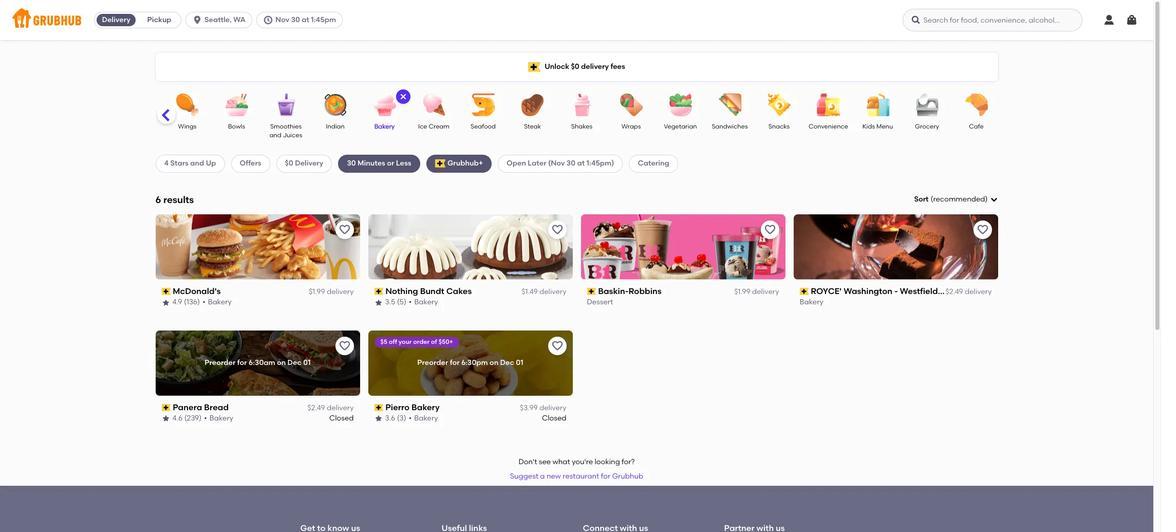 Task type: describe. For each thing, give the bounding box(es) containing it.
wings
[[178, 123, 197, 130]]

at inside button
[[302, 15, 309, 24]]

see
[[539, 458, 551, 466]]

star icon image for 4.6
[[162, 415, 170, 423]]

delivery for nothing bundt cakes
[[540, 287, 567, 296]]

for?
[[622, 458, 635, 466]]

4.9 (136)
[[172, 298, 200, 307]]

suggest a new restaurant for grubhub
[[510, 472, 644, 481]]

kids
[[863, 123, 876, 130]]

open
[[507, 159, 526, 168]]

svg image inside 'field'
[[990, 195, 999, 204]]

minutes
[[358, 159, 386, 168]]

2 horizontal spatial 30
[[567, 159, 576, 168]]

pickup button
[[138, 12, 181, 28]]

bakery down bread on the bottom of the page
[[210, 414, 233, 423]]

soup image
[[120, 94, 156, 116]]

grubhub plus flag logo image for grubhub+
[[435, 160, 446, 168]]

preorder for 6:30pm on dec 01
[[418, 358, 524, 367]]

delivery for royce' washington - westfield southcenter mall
[[966, 287, 993, 296]]

royce'
[[811, 286, 842, 296]]

seattle,
[[205, 15, 232, 24]]

your
[[399, 338, 412, 345]]

vegetarian image
[[663, 94, 699, 116]]

convenience
[[809, 123, 849, 130]]

ice
[[418, 123, 428, 130]]

of
[[431, 338, 437, 345]]

nothing
[[386, 286, 418, 296]]

dec for panera bread
[[288, 358, 302, 367]]

convenience image
[[811, 94, 847, 116]]

subscription pass image for mcdonald's
[[162, 288, 171, 295]]

nov 30 at 1:45pm
[[276, 15, 336, 24]]

later
[[528, 159, 547, 168]]

offers
[[240, 159, 261, 168]]

baskin-robbins
[[599, 286, 662, 296]]

$2.49 delivery for royce' washington - westfield southcenter mall
[[946, 287, 993, 296]]

$1.99 delivery for baskin-robbins
[[735, 287, 780, 296]]

mcdonald's
[[173, 286, 221, 296]]

6:30pm
[[462, 358, 488, 367]]

4 stars and up
[[164, 159, 216, 168]]

westfield
[[901, 286, 939, 296]]

smoothies and juices image
[[268, 94, 304, 116]]

nov
[[276, 15, 290, 24]]

01 for pierro bakery
[[516, 358, 524, 367]]

vegetarian
[[664, 123, 698, 130]]

or
[[387, 159, 395, 168]]

• bakery for 3.6 (3)
[[409, 414, 438, 423]]

grubhub+
[[448, 159, 483, 168]]

• for (239)
[[204, 414, 207, 423]]

6:30am
[[249, 358, 275, 367]]

mall
[[992, 286, 1010, 296]]

delivery inside 6 results main content
[[295, 159, 324, 168]]

preorder for panera bread
[[205, 358, 236, 367]]

none field inside 6 results main content
[[915, 194, 999, 205]]

menu
[[877, 123, 894, 130]]

off
[[389, 338, 397, 345]]

$1.99 for mcdonald's
[[309, 287, 325, 296]]

preorder for pierro bakery
[[418, 358, 448, 367]]

what
[[553, 458, 571, 466]]

for inside button
[[601, 472, 611, 481]]

smoothies
[[270, 123, 302, 130]]

save this restaurant image for nothing bundt cakes
[[551, 224, 564, 236]]

open later (nov 30 at 1:45pm)
[[507, 159, 615, 168]]

30 minutes or less
[[347, 159, 412, 168]]

$1.99 for baskin-robbins
[[735, 287, 751, 296]]

bundt
[[420, 286, 445, 296]]

(nov
[[549, 159, 565, 168]]

delivery button
[[95, 12, 138, 28]]

shakes
[[572, 123, 593, 130]]

mcdonald's logo image
[[156, 214, 360, 280]]

sandwiches image
[[712, 94, 748, 116]]

$5
[[381, 338, 388, 345]]

bread
[[204, 402, 229, 412]]

bakery down nothing bundt cakes
[[415, 298, 438, 307]]

-
[[895, 286, 899, 296]]

nov 30 at 1:45pm button
[[257, 12, 347, 28]]

• for (5)
[[409, 298, 412, 307]]

closed for panera bread
[[330, 414, 354, 423]]

save this restaurant image for baskin-robbins
[[764, 224, 777, 236]]

southcenter
[[941, 286, 990, 296]]

order
[[414, 338, 430, 345]]

cafe image
[[959, 94, 995, 116]]

sort
[[915, 195, 929, 204]]

closed for pierro bakery
[[542, 414, 567, 423]]

wings image
[[169, 94, 205, 116]]

3.5 (5)
[[385, 298, 407, 307]]

bakery image
[[367, 94, 403, 116]]

delivery inside "button"
[[102, 15, 130, 24]]

subscription pass image for royce' washington - westfield southcenter mall
[[800, 288, 809, 295]]

grocery
[[916, 123, 940, 130]]

(136)
[[184, 298, 200, 307]]

save this restaurant button for panera bread
[[335, 337, 354, 355]]

1 vertical spatial $0
[[285, 159, 293, 168]]

results
[[163, 194, 194, 205]]

shakes image
[[564, 94, 600, 116]]

star icon image for 4.9
[[162, 298, 170, 307]]

preorder for 6:30am on dec 01
[[205, 358, 311, 367]]

3.5
[[385, 298, 396, 307]]

1 horizontal spatial $0
[[571, 62, 580, 71]]

seattle, wa
[[205, 15, 246, 24]]

new
[[547, 472, 561, 481]]

delivery for panera bread
[[327, 404, 354, 412]]

unlock $0 delivery fees
[[545, 62, 626, 71]]

• bakery for 4.6 (239)
[[204, 414, 233, 423]]

(239)
[[184, 414, 202, 423]]

unlock
[[545, 62, 570, 71]]

star icon image for 3.5
[[375, 298, 383, 307]]

for for bread
[[237, 358, 247, 367]]

up
[[206, 159, 216, 168]]

save this restaurant button for baskin-robbins
[[761, 220, 780, 239]]

4.6 (239)
[[172, 414, 202, 423]]

1:45pm
[[311, 15, 336, 24]]

• bakery for 4.9 (136)
[[203, 298, 232, 307]]

bakery down mcdonald's
[[208, 298, 232, 307]]

bakery down 'royce''
[[800, 298, 824, 307]]

(3)
[[397, 414, 407, 423]]

subscription pass image for pierro bakery
[[375, 404, 384, 411]]

wraps image
[[614, 94, 650, 116]]

Search for food, convenience, alcohol... search field
[[903, 9, 1083, 31]]

don't see what you're looking for?
[[519, 458, 635, 466]]

$5 off your order of $50+
[[381, 338, 453, 345]]

cafe
[[970, 123, 984, 130]]

looking
[[595, 458, 620, 466]]

pierro
[[386, 402, 410, 412]]

kids menu image
[[860, 94, 896, 116]]

royce' washington - westfield southcenter mall
[[811, 286, 1010, 296]]

grocery image
[[910, 94, 946, 116]]

01 for panera bread
[[303, 358, 311, 367]]



Task type: vqa. For each thing, say whether or not it's contained in the screenshot.
looking
yes



Task type: locate. For each thing, give the bounding box(es) containing it.
grubhub plus flag logo image left grubhub+
[[435, 160, 446, 168]]

subscription pass image for nothing bundt cakes
[[375, 288, 384, 295]]

steak image
[[515, 94, 551, 116]]

• bakery down nothing bundt cakes
[[409, 298, 438, 307]]

dec for pierro bakery
[[501, 358, 515, 367]]

smoothies and juices
[[270, 123, 302, 139]]

0 horizontal spatial $0
[[285, 159, 293, 168]]

30 left minutes
[[347, 159, 356, 168]]

2 $1.99 from the left
[[735, 287, 751, 296]]

0 horizontal spatial $1.99
[[309, 287, 325, 296]]

for for bakery
[[450, 358, 460, 367]]

3.6
[[385, 414, 396, 423]]

seafood image
[[466, 94, 502, 116]]

save this restaurant image for royce' washington - westfield southcenter mall
[[977, 224, 989, 236]]

subscription pass image up dessert
[[587, 288, 596, 295]]

$2.49 for panera bread
[[308, 404, 325, 412]]

0 horizontal spatial 01
[[303, 358, 311, 367]]

1 horizontal spatial and
[[270, 132, 282, 139]]

0 horizontal spatial $1.99 delivery
[[309, 287, 354, 296]]

1 vertical spatial $2.49
[[308, 404, 325, 412]]

less
[[396, 159, 412, 168]]

save this restaurant button for royce' washington - westfield southcenter mall
[[974, 220, 993, 239]]

grubhub
[[613, 472, 644, 481]]

ice cream image
[[416, 94, 452, 116]]

0 horizontal spatial save this restaurant image
[[339, 224, 351, 236]]

$1.49
[[522, 287, 538, 296]]

subscription pass image
[[375, 288, 384, 295], [587, 288, 596, 295], [800, 288, 809, 295]]

closed down $3.99 delivery
[[542, 414, 567, 423]]

save this restaurant button
[[335, 220, 354, 239], [548, 220, 567, 239], [761, 220, 780, 239], [974, 220, 993, 239], [335, 337, 354, 355], [548, 337, 567, 355]]

bowls
[[228, 123, 245, 130]]

1 horizontal spatial $2.49 delivery
[[946, 287, 993, 296]]

1 vertical spatial at
[[578, 159, 585, 168]]

for
[[237, 358, 247, 367], [450, 358, 460, 367], [601, 472, 611, 481]]

on for bakery
[[490, 358, 499, 367]]

catering
[[638, 159, 670, 168]]

1 horizontal spatial grubhub plus flag logo image
[[529, 62, 541, 72]]

for left 6:30pm
[[450, 358, 460, 367]]

cakes
[[447, 286, 472, 296]]

save this restaurant image
[[339, 224, 351, 236], [764, 224, 777, 236], [977, 224, 989, 236]]

0 horizontal spatial for
[[237, 358, 247, 367]]

dec right 6:30pm
[[501, 358, 515, 367]]

delivery for pierro bakery
[[540, 404, 567, 412]]

subscription pass image left 'royce''
[[800, 288, 809, 295]]

bakery down bakery image
[[375, 123, 395, 130]]

• right (5)
[[409, 298, 412, 307]]

1 preorder from the left
[[205, 358, 236, 367]]

preorder down of
[[418, 358, 448, 367]]

$0 down juices
[[285, 159, 293, 168]]

bowls image
[[219, 94, 255, 116]]

0 vertical spatial grubhub plus flag logo image
[[529, 62, 541, 72]]

0 horizontal spatial on
[[277, 358, 286, 367]]

None field
[[915, 194, 999, 205]]

subscription pass image for baskin-robbins
[[587, 288, 596, 295]]

none field containing sort
[[915, 194, 999, 205]]

• bakery down pierro bakery
[[409, 414, 438, 423]]

suggest a new restaurant for grubhub button
[[506, 467, 648, 486]]

subscription pass image left panera
[[162, 404, 171, 411]]

wraps
[[622, 123, 641, 130]]

you're
[[572, 458, 593, 466]]

washington
[[844, 286, 893, 296]]

1 horizontal spatial 30
[[347, 159, 356, 168]]

$0 delivery
[[285, 159, 324, 168]]

• bakery down bread on the bottom of the page
[[204, 414, 233, 423]]

snacks
[[769, 123, 790, 130]]

delivery
[[102, 15, 130, 24], [295, 159, 324, 168]]

baskin-robbins logo image
[[581, 214, 786, 280]]

save this restaurant image
[[551, 224, 564, 236], [339, 340, 351, 352], [551, 340, 564, 352]]

1 horizontal spatial $2.49
[[946, 287, 964, 296]]

• for (3)
[[409, 414, 412, 423]]

star icon image left 4.9
[[162, 298, 170, 307]]

1 horizontal spatial on
[[490, 358, 499, 367]]

ice cream
[[418, 123, 450, 130]]

• for (136)
[[203, 298, 205, 307]]

2 dec from the left
[[501, 358, 515, 367]]

2 $1.99 delivery from the left
[[735, 287, 780, 296]]

sort ( recommended )
[[915, 195, 988, 204]]

at left the 1:45pm
[[302, 15, 309, 24]]

juices
[[283, 132, 302, 139]]

fees
[[611, 62, 626, 71]]

1 horizontal spatial $1.99
[[735, 287, 751, 296]]

0 vertical spatial $2.49
[[946, 287, 964, 296]]

$0
[[571, 62, 580, 71], [285, 159, 293, 168]]

and down smoothies
[[270, 132, 282, 139]]

save this restaurant button for mcdonald's
[[335, 220, 354, 239]]

delivery for mcdonald's
[[327, 287, 354, 296]]

save this restaurant button for nothing bundt cakes
[[548, 220, 567, 239]]

grubhub plus flag logo image
[[529, 62, 541, 72], [435, 160, 446, 168]]

bakery right pierro
[[412, 402, 440, 412]]

• right (3)
[[409, 414, 412, 423]]

svg image
[[1104, 14, 1116, 26], [1126, 14, 1139, 26], [263, 15, 274, 25], [911, 15, 922, 25], [399, 93, 407, 101], [990, 195, 999, 204]]

and left up
[[190, 159, 204, 168]]

grubhub plus flag logo image for unlock $0 delivery fees
[[529, 62, 541, 72]]

$2.49
[[946, 287, 964, 296], [308, 404, 325, 412]]

$2.49 delivery for panera bread
[[308, 404, 354, 412]]

0 vertical spatial $2.49 delivery
[[946, 287, 993, 296]]

1 horizontal spatial preorder
[[418, 358, 448, 367]]

subscription pass image left mcdonald's
[[162, 288, 171, 295]]

indian
[[326, 123, 345, 130]]

• bakery down mcdonald's
[[203, 298, 232, 307]]

01
[[303, 358, 311, 367], [516, 358, 524, 367]]

2 closed from the left
[[542, 414, 567, 423]]

1 horizontal spatial save this restaurant image
[[764, 224, 777, 236]]

6 results main content
[[0, 40, 1154, 532]]

main navigation navigation
[[0, 0, 1154, 40]]

30 right (nov
[[567, 159, 576, 168]]

0 horizontal spatial $2.49
[[308, 404, 325, 412]]

dec right 6:30am
[[288, 358, 302, 367]]

1 01 from the left
[[303, 358, 311, 367]]

1 $1.99 delivery from the left
[[309, 287, 354, 296]]

1 horizontal spatial 01
[[516, 358, 524, 367]]

on for bread
[[277, 358, 286, 367]]

30 right nov
[[291, 15, 300, 24]]

nothing bundt cakes
[[386, 286, 472, 296]]

0 horizontal spatial grubhub plus flag logo image
[[435, 160, 446, 168]]

on right 6:30pm
[[490, 358, 499, 367]]

0 horizontal spatial 30
[[291, 15, 300, 24]]

0 horizontal spatial and
[[190, 159, 204, 168]]

2 on from the left
[[490, 358, 499, 367]]

svg image inside the nov 30 at 1:45pm button
[[263, 15, 274, 25]]

0 vertical spatial at
[[302, 15, 309, 24]]

royce' washington - westfield southcenter mall logo image
[[794, 214, 999, 280]]

preorder left 6:30am
[[205, 358, 236, 367]]

and
[[270, 132, 282, 139], [190, 159, 204, 168]]

1 horizontal spatial delivery
[[295, 159, 324, 168]]

3 save this restaurant image from the left
[[977, 224, 989, 236]]

0 horizontal spatial preorder
[[205, 358, 236, 367]]

$1.99 delivery for mcdonald's
[[309, 287, 354, 296]]

and inside smoothies and juices
[[270, 132, 282, 139]]

delivery down juices
[[295, 159, 324, 168]]

2 subscription pass image from the left
[[587, 288, 596, 295]]

1 horizontal spatial at
[[578, 159, 585, 168]]

2 horizontal spatial for
[[601, 472, 611, 481]]

on right 6:30am
[[277, 358, 286, 367]]

0 vertical spatial $0
[[571, 62, 580, 71]]

2 horizontal spatial subscription pass image
[[800, 288, 809, 295]]

1 vertical spatial grubhub plus flag logo image
[[435, 160, 446, 168]]

$3.99
[[520, 404, 538, 412]]

$2.49 delivery
[[946, 287, 993, 296], [308, 404, 354, 412]]

wa
[[234, 15, 246, 24]]

0 horizontal spatial $2.49 delivery
[[308, 404, 354, 412]]

save this restaurant image for mcdonald's
[[339, 224, 351, 236]]

star icon image left 4.6
[[162, 415, 170, 423]]

1 horizontal spatial dec
[[501, 358, 515, 367]]

(5)
[[397, 298, 407, 307]]

0 horizontal spatial at
[[302, 15, 309, 24]]

• bakery
[[203, 298, 232, 307], [409, 298, 438, 307], [204, 414, 233, 423], [409, 414, 438, 423]]

a
[[541, 472, 545, 481]]

grubhub plus flag logo image left unlock
[[529, 62, 541, 72]]

1 dec from the left
[[288, 358, 302, 367]]

(
[[931, 195, 934, 204]]

svg image
[[192, 15, 203, 25]]

recommended
[[934, 195, 986, 204]]

1 save this restaurant image from the left
[[339, 224, 351, 236]]

01 right 6:30pm
[[516, 358, 524, 367]]

1:45pm)
[[587, 159, 615, 168]]

2 horizontal spatial save this restaurant image
[[977, 224, 989, 236]]

baskin-
[[599, 286, 629, 296]]

0 vertical spatial delivery
[[102, 15, 130, 24]]

subscription pass image left pierro
[[375, 404, 384, 411]]

0 horizontal spatial subscription pass image
[[375, 288, 384, 295]]

6 results
[[156, 194, 194, 205]]

nothing bundt cakes logo image
[[368, 214, 573, 280]]

robbins
[[629, 286, 662, 296]]

0 horizontal spatial delivery
[[102, 15, 130, 24]]

0 vertical spatial and
[[270, 132, 282, 139]]

for down looking
[[601, 472, 611, 481]]

indian image
[[317, 94, 353, 116]]

3 subscription pass image from the left
[[800, 288, 809, 295]]

1 vertical spatial $2.49 delivery
[[308, 404, 354, 412]]

delivery for baskin-robbins
[[753, 287, 780, 296]]

stars
[[170, 159, 189, 168]]

pickup
[[147, 15, 172, 24]]

4
[[164, 159, 169, 168]]

2 save this restaurant image from the left
[[764, 224, 777, 236]]

closed
[[330, 414, 354, 423], [542, 414, 567, 423]]

dessert
[[587, 298, 614, 307]]

1 horizontal spatial closed
[[542, 414, 567, 423]]

• right (136)
[[203, 298, 205, 307]]

1 closed from the left
[[330, 414, 354, 423]]

delivery
[[581, 62, 609, 71], [327, 287, 354, 296], [540, 287, 567, 296], [753, 287, 780, 296], [966, 287, 993, 296], [327, 404, 354, 412], [540, 404, 567, 412]]

1 horizontal spatial subscription pass image
[[587, 288, 596, 295]]

$2.49 for royce' washington - westfield southcenter mall
[[946, 287, 964, 296]]

star icon image for 3.6
[[375, 415, 383, 423]]

seafood
[[471, 123, 496, 130]]

panera
[[173, 402, 202, 412]]

don't
[[519, 458, 538, 466]]

on
[[277, 358, 286, 367], [490, 358, 499, 367]]

• bakery for 3.5 (5)
[[409, 298, 438, 307]]

2 preorder from the left
[[418, 358, 448, 367]]

$1.49 delivery
[[522, 287, 567, 296]]

subscription pass image left nothing
[[375, 288, 384, 295]]

subscription pass image
[[162, 288, 171, 295], [162, 404, 171, 411], [375, 404, 384, 411]]

preorder
[[205, 358, 236, 367], [418, 358, 448, 367]]

6
[[156, 194, 161, 205]]

suggest
[[510, 472, 539, 481]]

0 horizontal spatial closed
[[330, 414, 354, 423]]

• down panera bread
[[204, 414, 207, 423]]

1 subscription pass image from the left
[[375, 288, 384, 295]]

panera bread
[[173, 402, 229, 412]]

1 $1.99 from the left
[[309, 287, 325, 296]]

4.9
[[172, 298, 182, 307]]

•
[[203, 298, 205, 307], [409, 298, 412, 307], [204, 414, 207, 423], [409, 414, 412, 423]]

1 vertical spatial and
[[190, 159, 204, 168]]

$1.99
[[309, 287, 325, 296], [735, 287, 751, 296]]

01 right 6:30am
[[303, 358, 311, 367]]

30 inside button
[[291, 15, 300, 24]]

bakery
[[375, 123, 395, 130], [208, 298, 232, 307], [415, 298, 438, 307], [800, 298, 824, 307], [412, 402, 440, 412], [210, 414, 233, 423], [415, 414, 438, 423]]

closed left 3.6
[[330, 414, 354, 423]]

snacks image
[[762, 94, 798, 116]]

for left 6:30am
[[237, 358, 247, 367]]

at left the '1:45pm)'
[[578, 159, 585, 168]]

$0 right unlock
[[571, 62, 580, 71]]

restaurant
[[563, 472, 600, 481]]

$50+
[[439, 338, 453, 345]]

at inside 6 results main content
[[578, 159, 585, 168]]

delivery left pickup
[[102, 15, 130, 24]]

1 horizontal spatial $1.99 delivery
[[735, 287, 780, 296]]

star icon image
[[162, 298, 170, 307], [375, 298, 383, 307], [162, 415, 170, 423], [375, 415, 383, 423]]

$1.99 delivery
[[309, 287, 354, 296], [735, 287, 780, 296]]

kids menu
[[863, 123, 894, 130]]

bakery down pierro bakery
[[415, 414, 438, 423]]

1 vertical spatial delivery
[[295, 159, 324, 168]]

cream
[[429, 123, 450, 130]]

save this restaurant image for panera bread
[[339, 340, 351, 352]]

1 on from the left
[[277, 358, 286, 367]]

star icon image left 3.6
[[375, 415, 383, 423]]

subscription pass image for panera bread
[[162, 404, 171, 411]]

1 horizontal spatial for
[[450, 358, 460, 367]]

2 01 from the left
[[516, 358, 524, 367]]

3.6 (3)
[[385, 414, 407, 423]]

star icon image left 3.5
[[375, 298, 383, 307]]

steak
[[524, 123, 541, 130]]

0 horizontal spatial dec
[[288, 358, 302, 367]]



